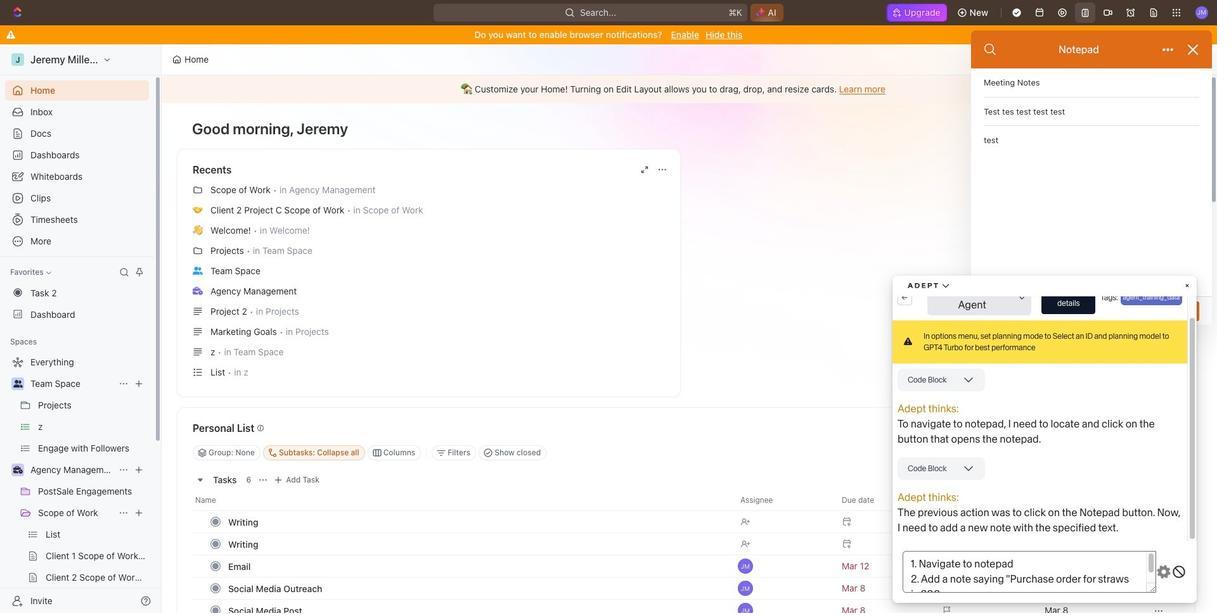 Task type: vqa. For each thing, say whether or not it's contained in the screenshot.
business time icon
yes



Task type: describe. For each thing, give the bounding box(es) containing it.
sidebar navigation
[[0, 44, 164, 614]]

jeremy miller's workspace, , element
[[11, 53, 24, 66]]

business time image inside sidebar navigation
[[13, 467, 23, 474]]

user group image inside sidebar navigation
[[13, 381, 23, 388]]

Create new note… text field
[[984, 305, 1152, 318]]



Task type: locate. For each thing, give the bounding box(es) containing it.
tree inside sidebar navigation
[[5, 353, 149, 614]]

user group image
[[193, 267, 203, 275], [13, 381, 23, 388]]

0 horizontal spatial business time image
[[13, 467, 23, 474]]

0 horizontal spatial user group image
[[13, 381, 23, 388]]

Search tasks... text field
[[1003, 444, 1130, 463]]

1 vertical spatial business time image
[[13, 467, 23, 474]]

1 horizontal spatial business time image
[[193, 287, 203, 295]]

0 vertical spatial business time image
[[193, 287, 203, 295]]

1 vertical spatial user group image
[[13, 381, 23, 388]]

business time image
[[193, 287, 203, 295], [13, 467, 23, 474]]

tree
[[5, 353, 149, 614]]

0 vertical spatial user group image
[[193, 267, 203, 275]]

1 horizontal spatial user group image
[[193, 267, 203, 275]]



